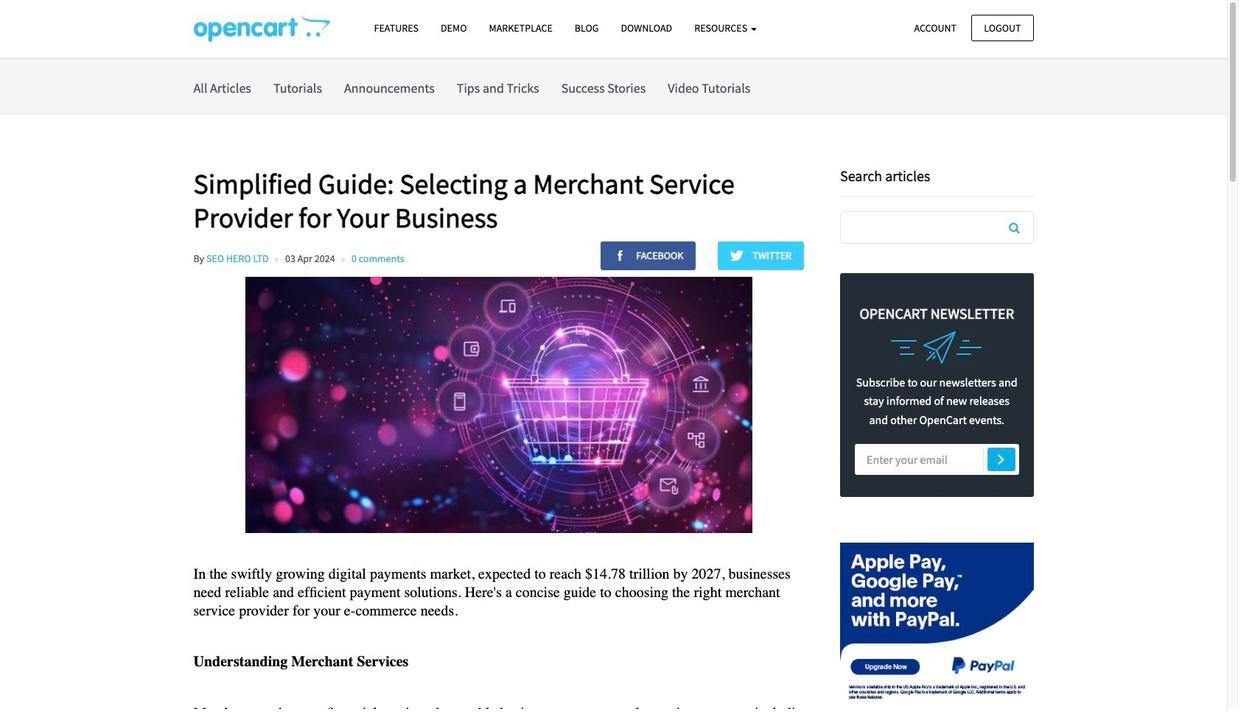 Task type: describe. For each thing, give the bounding box(es) containing it.
angle right image
[[998, 451, 1005, 468]]

simplified guide: selecting a merchant service provider for your business image
[[194, 15, 330, 42]]

social twitter image
[[730, 249, 751, 263]]

Enter your email text field
[[855, 445, 1019, 476]]



Task type: locate. For each thing, give the bounding box(es) containing it.
social facebook image
[[614, 249, 634, 263]]

None text field
[[841, 212, 1033, 243]]

paypal blog image
[[840, 527, 1034, 710]]

search image
[[1009, 222, 1020, 234]]



Task type: vqa. For each thing, say whether or not it's contained in the screenshot.
The Simplified Guide: Selecting A Merchant Service Provider For Your Business image
yes



